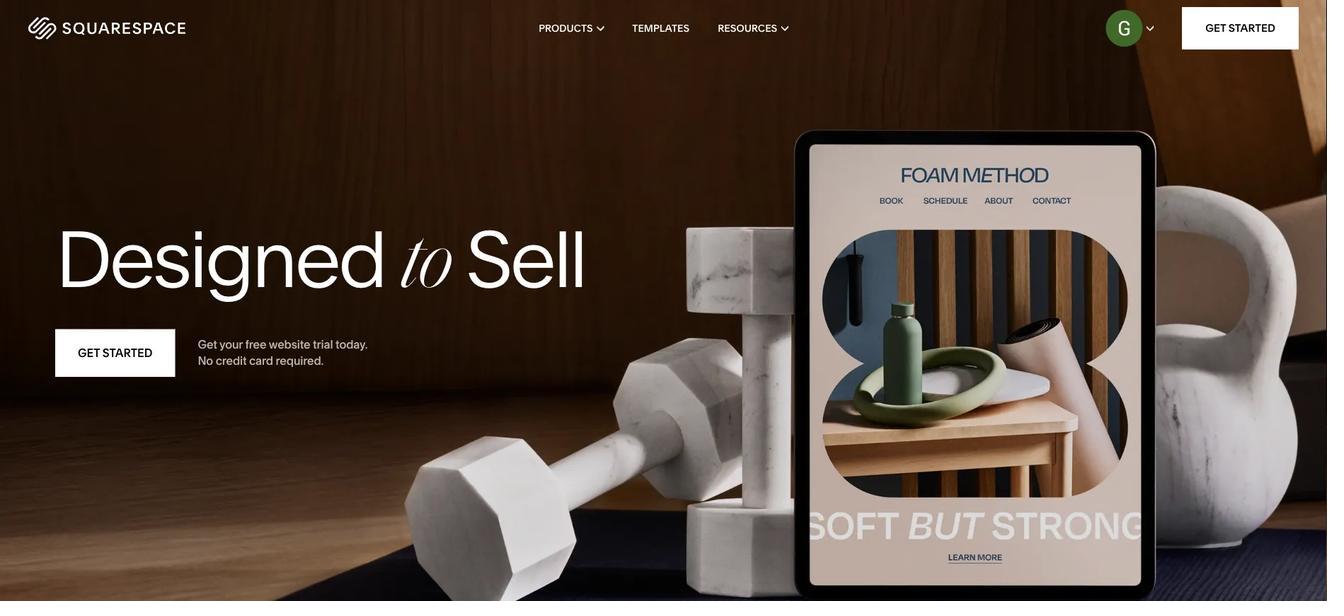 Task type: describe. For each thing, give the bounding box(es) containing it.
free
[[245, 338, 266, 352]]

designed to sell
[[55, 211, 585, 307]]

today.
[[336, 338, 368, 352]]

get inside get your free website trial today. no credit card required.
[[198, 338, 217, 352]]

templates
[[632, 22, 690, 34]]

your
[[219, 338, 243, 352]]

sell
[[466, 211, 585, 307]]

credit
[[216, 354, 247, 368]]

products
[[539, 22, 593, 34]]

website
[[269, 338, 310, 352]]

templates link
[[632, 0, 690, 57]]

1 vertical spatial started
[[103, 346, 153, 360]]

card
[[249, 354, 273, 368]]

products button
[[539, 0, 604, 57]]

1 horizontal spatial get started
[[1206, 22, 1276, 35]]

to
[[401, 229, 450, 307]]



Task type: vqa. For each thing, say whether or not it's contained in the screenshot.
the leftmost 'started'
yes



Task type: locate. For each thing, give the bounding box(es) containing it.
designed
[[55, 211, 385, 307]]

0 horizontal spatial get started link
[[55, 329, 175, 377]]

1 horizontal spatial started
[[1229, 22, 1276, 35]]

0 horizontal spatial started
[[103, 346, 153, 360]]

no
[[198, 354, 213, 368]]

resources button
[[718, 0, 789, 57]]

0 vertical spatial started
[[1229, 22, 1276, 35]]

0 horizontal spatial get started
[[78, 346, 153, 360]]

0 horizontal spatial get
[[78, 346, 100, 360]]

2 horizontal spatial get
[[1206, 22, 1226, 35]]

get your free website trial today. no credit card required.
[[198, 338, 368, 368]]

squarespace logo link
[[28, 17, 282, 40]]

started
[[1229, 22, 1276, 35], [103, 346, 153, 360]]

0 vertical spatial get started link
[[1182, 7, 1299, 50]]

get
[[1206, 22, 1226, 35], [198, 338, 217, 352], [78, 346, 100, 360]]

resources
[[718, 22, 778, 34]]

1 horizontal spatial get started link
[[1182, 7, 1299, 50]]

required.
[[276, 354, 324, 368]]

trial
[[313, 338, 333, 352]]

1 vertical spatial get started
[[78, 346, 153, 360]]

1 horizontal spatial get
[[198, 338, 217, 352]]

get started link
[[1182, 7, 1299, 50], [55, 329, 175, 377]]

get started
[[1206, 22, 1276, 35], [78, 346, 153, 360]]

1 vertical spatial get started link
[[55, 329, 175, 377]]

0 vertical spatial get started
[[1206, 22, 1276, 35]]

squarespace logo image
[[28, 17, 185, 40]]



